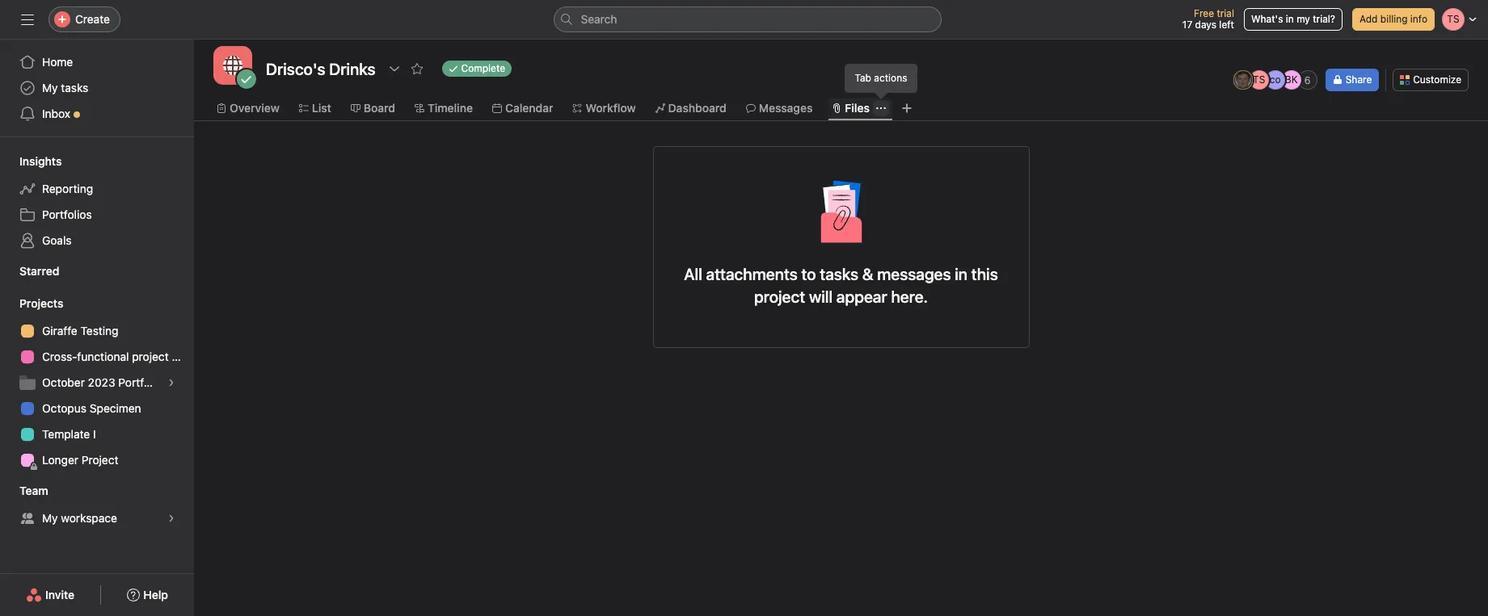 Task type: locate. For each thing, give the bounding box(es) containing it.
6
[[1305, 74, 1311, 86]]

list
[[312, 101, 331, 115]]

what's in my trial?
[[1252, 13, 1336, 25]]

will
[[809, 288, 833, 306]]

2 my from the top
[[42, 512, 58, 526]]

all
[[684, 265, 703, 284]]

my for my tasks
[[42, 81, 58, 95]]

list link
[[299, 99, 331, 117]]

my inside teams element
[[42, 512, 58, 526]]

workflow
[[586, 101, 636, 115]]

my
[[42, 81, 58, 95], [42, 512, 58, 526]]

customize
[[1414, 74, 1462, 86]]

add
[[1360, 13, 1378, 25]]

share
[[1346, 74, 1372, 86]]

1 vertical spatial my
[[42, 512, 58, 526]]

my up "inbox"
[[42, 81, 58, 95]]

1 my from the top
[[42, 81, 58, 95]]

create
[[75, 12, 110, 26]]

project up the portfolio
[[132, 350, 169, 364]]

overview link
[[217, 99, 280, 117]]

board link
[[351, 99, 395, 117]]

files link
[[832, 99, 870, 117]]

what's
[[1252, 13, 1284, 25]]

longer project
[[42, 454, 119, 467]]

insights
[[19, 154, 62, 168]]

actions
[[874, 72, 908, 84]]

my down team
[[42, 512, 58, 526]]

free trial 17 days left
[[1183, 7, 1235, 31]]

1 horizontal spatial project
[[754, 288, 806, 306]]

portfolios
[[42, 208, 92, 222]]

inbox
[[42, 107, 70, 120]]

see details, october 2023 portfolio image
[[167, 378, 176, 388]]

giraffe testing link
[[10, 319, 184, 344]]

projects element
[[0, 289, 194, 477]]

free
[[1194, 7, 1215, 19]]

insights element
[[0, 147, 194, 257]]

&
[[863, 265, 874, 284]]

project
[[81, 454, 119, 467]]

insights button
[[0, 154, 62, 170]]

appear here.
[[837, 288, 928, 306]]

tab
[[855, 72, 872, 84]]

None text field
[[262, 54, 380, 83]]

attachments
[[706, 265, 798, 284]]

cross-
[[42, 350, 77, 364]]

all attachments to tasks & messages in this project will appear here.
[[684, 265, 998, 306]]

messages
[[759, 101, 813, 115]]

calendar
[[505, 101, 553, 115]]

0 vertical spatial in
[[1286, 13, 1294, 25]]

template i link
[[10, 422, 184, 448]]

help button
[[117, 581, 179, 611]]

octopus
[[42, 402, 87, 416]]

portfolio
[[118, 376, 162, 390]]

projects
[[19, 297, 63, 311]]

1 horizontal spatial in
[[1286, 13, 1294, 25]]

portfolios link
[[10, 202, 184, 228]]

0 horizontal spatial tasks
[[61, 81, 88, 95]]

overview
[[230, 101, 280, 115]]

0 vertical spatial my
[[42, 81, 58, 95]]

ja
[[1238, 74, 1249, 86]]

in left my
[[1286, 13, 1294, 25]]

tasks inside "link"
[[61, 81, 88, 95]]

0 vertical spatial project
[[754, 288, 806, 306]]

in left this
[[955, 265, 968, 284]]

october 2023 portfolio
[[42, 376, 162, 390]]

in
[[1286, 13, 1294, 25], [955, 265, 968, 284]]

i
[[93, 428, 96, 442]]

tasks left &
[[820, 265, 859, 284]]

project inside all attachments to tasks & messages in this project will appear here.
[[754, 288, 806, 306]]

search
[[581, 12, 617, 26]]

0 horizontal spatial in
[[955, 265, 968, 284]]

template
[[42, 428, 90, 442]]

left
[[1220, 19, 1235, 31]]

complete button
[[435, 57, 519, 80]]

project down attachments
[[754, 288, 806, 306]]

0 horizontal spatial project
[[132, 350, 169, 364]]

show options image
[[388, 62, 401, 75]]

0 vertical spatial tasks
[[61, 81, 88, 95]]

tasks down home
[[61, 81, 88, 95]]

project
[[754, 288, 806, 306], [132, 350, 169, 364]]

home link
[[10, 49, 184, 75]]

my inside "link"
[[42, 81, 58, 95]]

1 vertical spatial in
[[955, 265, 968, 284]]

billing
[[1381, 13, 1408, 25]]

1 horizontal spatial tasks
[[820, 265, 859, 284]]

1 vertical spatial tasks
[[820, 265, 859, 284]]

invite
[[45, 589, 75, 602]]

tasks
[[61, 81, 88, 95], [820, 265, 859, 284]]



Task type: vqa. For each thing, say whether or not it's contained in the screenshot.
second Add task image from the right
no



Task type: describe. For each thing, give the bounding box(es) containing it.
october 2023 portfolio link
[[10, 370, 184, 396]]

inbox link
[[10, 101, 184, 127]]

octopus specimen link
[[10, 396, 184, 422]]

trial?
[[1313, 13, 1336, 25]]

goals link
[[10, 228, 184, 254]]

timeline
[[428, 101, 473, 115]]

tasks inside all attachments to tasks & messages in this project will appear here.
[[820, 265, 859, 284]]

what's in my trial? button
[[1244, 8, 1343, 31]]

giraffe testing
[[42, 324, 118, 338]]

template i
[[42, 428, 96, 442]]

my
[[1297, 13, 1311, 25]]

in inside "button"
[[1286, 13, 1294, 25]]

add billing info button
[[1353, 8, 1435, 31]]

giraffe
[[42, 324, 77, 338]]

reporting
[[42, 182, 93, 196]]

see details, my workspace image
[[167, 514, 176, 524]]

bk
[[1286, 74, 1298, 86]]

co
[[1270, 74, 1281, 86]]

workspace
[[61, 512, 117, 526]]

team
[[19, 484, 48, 498]]

help
[[143, 589, 168, 602]]

globe image
[[223, 56, 243, 75]]

projects button
[[0, 296, 63, 312]]

tab actions tooltip
[[845, 65, 917, 97]]

team button
[[0, 484, 48, 500]]

files
[[845, 101, 870, 115]]

functional
[[77, 350, 129, 364]]

teams element
[[0, 477, 194, 535]]

17
[[1183, 19, 1193, 31]]

1 vertical spatial project
[[132, 350, 169, 364]]

ts
[[1253, 74, 1266, 86]]

to
[[802, 265, 816, 284]]

dashboard link
[[655, 99, 727, 117]]

specimen
[[90, 402, 141, 416]]

tab actions image
[[877, 104, 886, 113]]

my tasks link
[[10, 75, 184, 101]]

trial
[[1217, 7, 1235, 19]]

my workspace link
[[10, 506, 184, 532]]

starred
[[19, 264, 59, 278]]

dashboard
[[668, 101, 727, 115]]

cross-functional project plan link
[[10, 344, 194, 370]]

longer
[[42, 454, 78, 467]]

customize button
[[1394, 69, 1469, 91]]

board
[[364, 101, 395, 115]]

longer project link
[[10, 448, 184, 474]]

my tasks
[[42, 81, 88, 95]]

my for my workspace
[[42, 512, 58, 526]]

add billing info
[[1360, 13, 1428, 25]]

days
[[1196, 19, 1217, 31]]

plan
[[172, 350, 194, 364]]

cross-functional project plan
[[42, 350, 194, 364]]

messages link
[[746, 99, 813, 117]]

hide sidebar image
[[21, 13, 34, 26]]

share button
[[1326, 69, 1380, 91]]

workflow link
[[573, 99, 636, 117]]

add to starred image
[[410, 62, 423, 75]]

home
[[42, 55, 73, 69]]

search button
[[554, 6, 942, 32]]

my workspace
[[42, 512, 117, 526]]

this
[[972, 265, 998, 284]]

calendar link
[[492, 99, 553, 117]]

add tab image
[[901, 102, 914, 115]]

complete
[[461, 62, 505, 74]]

2023
[[88, 376, 115, 390]]

create button
[[49, 6, 120, 32]]

goals
[[42, 234, 72, 247]]

invite button
[[15, 581, 85, 611]]

messages
[[878, 265, 951, 284]]

info
[[1411, 13, 1428, 25]]

global element
[[0, 40, 194, 137]]

starred button
[[0, 264, 59, 280]]

octopus specimen
[[42, 402, 141, 416]]

timeline link
[[415, 99, 473, 117]]

search list box
[[554, 6, 942, 32]]

testing
[[80, 324, 118, 338]]

in inside all attachments to tasks & messages in this project will appear here.
[[955, 265, 968, 284]]



